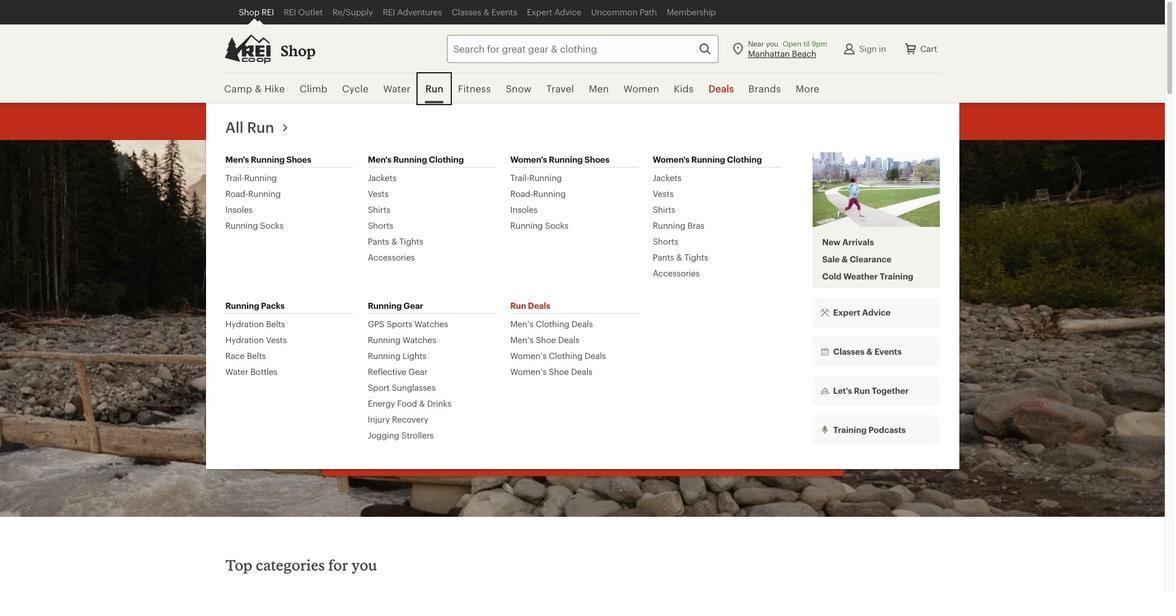 Task type: vqa. For each thing, say whether or not it's contained in the screenshot.
Jackets Vests Shirts Shorts Pants & Tights Accessories
yes



Task type: locate. For each thing, give the bounding box(es) containing it.
2 shoes from the left
[[585, 154, 610, 165]]

shoes inside men's running shoes link
[[287, 154, 312, 165]]

1 horizontal spatial the
[[743, 317, 765, 335]]

climb button
[[292, 73, 335, 104]]

expert advice up search for great gear & clothing text box
[[527, 7, 582, 17]]

men's up the jackets vests shirts shorts pants & tights accessories
[[368, 154, 392, 165]]

new for new snow markdowns plus clothing and gear for the rest of the year.
[[400, 317, 431, 335]]

trail-running link down women's running shoes link
[[511, 173, 562, 184]]

cart link
[[896, 34, 945, 63]]

expert advice down weather
[[834, 307, 891, 318]]

new down running gear link
[[400, 317, 431, 335]]

to
[[524, 255, 561, 305]]

race belts link
[[225, 351, 266, 362]]

0 vertical spatial water
[[383, 83, 411, 94]]

fitness button
[[451, 73, 499, 104]]

shoe down women's clothing deals link
[[549, 367, 569, 377]]

1 horizontal spatial shirts
[[653, 204, 676, 215]]

shirts for shorts
[[368, 204, 391, 215]]

vests inside the jackets vests shirts shorts pants & tights accessories
[[368, 188, 389, 199]]

0 horizontal spatial socks
[[260, 220, 284, 231]]

1 insoles from the left
[[225, 204, 253, 215]]

0 vertical spatial shop
[[239, 7, 260, 17]]

1 jackets link from the left
[[368, 173, 397, 184]]

insoles for women's
[[511, 204, 538, 215]]

1 horizontal spatial shorts
[[653, 236, 679, 247]]

1 vertical spatial pants & tights link
[[653, 252, 709, 263]]

1 trail- from the left
[[225, 173, 244, 183]]

classes & events link
[[447, 0, 522, 24], [813, 337, 940, 367]]

1 women's from the left
[[511, 154, 547, 165]]

0 horizontal spatial insoles link
[[225, 204, 253, 215]]

2 socks from the left
[[545, 220, 569, 231]]

1 horizontal spatial accessories
[[653, 268, 700, 278]]

manhattan
[[748, 48, 790, 58]]

training left podcasts
[[834, 425, 867, 435]]

re/supply link
[[328, 0, 378, 24]]

2 vests link from the left
[[653, 188, 674, 199]]

in
[[879, 43, 887, 54]]

1 horizontal spatial pants & tights link
[[653, 252, 709, 263]]

water down race
[[225, 367, 248, 377]]

trail-
[[225, 173, 244, 183], [511, 173, 530, 183]]

watches
[[415, 319, 448, 329], [403, 335, 437, 345]]

for right gear
[[719, 317, 739, 335]]

run up markdowns at bottom
[[511, 300, 527, 311]]

training
[[880, 271, 914, 282], [834, 425, 867, 435]]

vests link down men's running clothing link
[[368, 188, 389, 199]]

tights inside the jackets vests shirts shorts pants & tights accessories
[[400, 236, 423, 247]]

socks for women's
[[545, 220, 569, 231]]

1 vertical spatial for
[[329, 556, 348, 574]]

women's down 'rest'
[[511, 367, 547, 377]]

women's for women's running clothing
[[653, 154, 690, 165]]

1 vertical spatial accessories
[[653, 268, 700, 278]]

trail-running road-running insoles running socks down men's running shoes link
[[225, 173, 284, 231]]

a hiker on a log bridge. text reads, up to 50% off. image
[[0, 140, 1166, 517]]

race
[[225, 351, 245, 361]]

1 horizontal spatial insoles link
[[511, 204, 538, 215]]

1 horizontal spatial insoles
[[511, 204, 538, 215]]

run right all
[[247, 118, 274, 136]]

0 horizontal spatial vests link
[[368, 188, 389, 199]]

jackets down women's running clothing link
[[653, 173, 682, 183]]

1 men's from the left
[[225, 154, 249, 165]]

accessories link
[[368, 252, 415, 263], [653, 268, 700, 279]]

jackets inside the jackets vests shirts shorts pants & tights accessories
[[368, 173, 397, 183]]

0 horizontal spatial you
[[352, 556, 377, 574]]

1 vertical spatial you
[[352, 556, 377, 574]]

gear down the lights
[[409, 367, 428, 377]]

0 vertical spatial the
[[743, 317, 765, 335]]

1 shoes from the left
[[287, 154, 312, 165]]

1 vertical spatial classes & events
[[834, 347, 902, 357]]

1 horizontal spatial jackets link
[[653, 173, 682, 184]]

1 vertical spatial pants
[[653, 252, 675, 263]]

1 horizontal spatial advice
[[863, 307, 891, 318]]

0 vertical spatial shorts link
[[368, 220, 394, 231]]

2 road-running link from the left
[[511, 188, 566, 199]]

1 vertical spatial hydration
[[225, 335, 264, 345]]

&
[[484, 7, 490, 17], [255, 83, 262, 94], [392, 236, 397, 247], [677, 252, 683, 263], [842, 254, 848, 265], [867, 347, 873, 357], [419, 398, 425, 409]]

shop down rei outlet link
[[281, 42, 316, 59]]

2 women's from the top
[[511, 367, 547, 377]]

women's running clothing link
[[653, 152, 762, 167]]

shirts
[[368, 204, 391, 215], [653, 204, 676, 215]]

jackets link down women's running clothing link
[[653, 173, 682, 184]]

0 horizontal spatial vests
[[266, 335, 287, 345]]

new
[[823, 237, 841, 247], [400, 317, 431, 335]]

expert
[[527, 7, 553, 17], [834, 307, 861, 318]]

the right the "of"
[[577, 335, 600, 353]]

3 rei from the left
[[383, 7, 395, 17]]

watches right sports at the left
[[415, 319, 448, 329]]

women's shoe deals link
[[511, 367, 593, 378]]

1 horizontal spatial training
[[880, 271, 914, 282]]

hydration up the race belts "link"
[[225, 335, 264, 345]]

trail-running road-running insoles running socks down women's running shoes link
[[511, 173, 569, 231]]

camp & hike
[[224, 83, 285, 94]]

together
[[872, 386, 909, 396]]

2 road- from the left
[[511, 188, 533, 199]]

0 horizontal spatial accessories link
[[368, 252, 415, 263]]

shoes down all run 'link'
[[287, 154, 312, 165]]

0 horizontal spatial trail-running road-running insoles running socks
[[225, 173, 284, 231]]

2 women's from the left
[[653, 154, 690, 165]]

shop link
[[281, 42, 316, 60]]

water inside dropdown button
[[383, 83, 411, 94]]

road-running link down women's running shoes link
[[511, 188, 566, 199]]

None search field
[[425, 35, 719, 63]]

plus
[[560, 317, 589, 335]]

men's down all
[[225, 154, 249, 165]]

shirts inside jackets vests shirts running bras shorts pants & tights accessories
[[653, 204, 676, 215]]

training down "clearance"
[[880, 271, 914, 282]]

deals inside dropdown button
[[709, 83, 734, 94]]

watches up the lights
[[403, 335, 437, 345]]

expert advice link up search for great gear & clothing text box
[[522, 0, 587, 24]]

1 trail-running link from the left
[[225, 173, 277, 184]]

0 vertical spatial women's
[[511, 351, 547, 361]]

run right let's
[[855, 386, 871, 396]]

membership link
[[662, 0, 721, 24]]

open
[[783, 39, 802, 47]]

0 horizontal spatial events
[[492, 7, 517, 17]]

0 vertical spatial for
[[719, 317, 739, 335]]

run button
[[418, 73, 451, 104]]

1 vertical spatial the
[[577, 335, 600, 353]]

1 vertical spatial new
[[400, 317, 431, 335]]

0 horizontal spatial trail-running link
[[225, 173, 277, 184]]

1 jackets from the left
[[368, 173, 397, 183]]

1 horizontal spatial for
[[719, 317, 739, 335]]

top categories for you
[[225, 556, 377, 574]]

accessories up running gear
[[368, 252, 415, 263]]

1 vertical spatial training
[[834, 425, 867, 435]]

0 vertical spatial advice
[[555, 7, 582, 17]]

shirts inside the jackets vests shirts shorts pants & tights accessories
[[368, 204, 391, 215]]

0 vertical spatial pants
[[368, 236, 389, 247]]

0 horizontal spatial shorts
[[368, 220, 394, 231]]

0 horizontal spatial jackets link
[[368, 173, 397, 184]]

vests down hydration belts link on the bottom of the page
[[266, 335, 287, 345]]

up
[[457, 255, 514, 305]]

2 horizontal spatial vests
[[653, 188, 674, 199]]

1 horizontal spatial classes & events link
[[813, 337, 940, 367]]

belts down 'hydration vests' link
[[247, 351, 266, 361]]

gps sports watches running watches running lights reflective gear sport sunglasses energy food & drinks injury recovery jogging strollers
[[368, 319, 452, 441]]

cold weather training
[[823, 271, 914, 282]]

advice up search for great gear & clothing text box
[[555, 7, 582, 17]]

trail-running link down men's running shoes link
[[225, 173, 277, 184]]

run inside the let's run together 'link'
[[855, 386, 871, 396]]

2 men's from the left
[[368, 154, 392, 165]]

hydration
[[225, 319, 264, 329], [225, 335, 264, 345]]

2 trail-running road-running insoles running socks from the left
[[511, 173, 569, 231]]

reflective
[[368, 367, 407, 377]]

0 vertical spatial accessories
[[368, 252, 415, 263]]

0 vertical spatial pants & tights link
[[368, 236, 423, 247]]

0 horizontal spatial advice
[[555, 7, 582, 17]]

men's down men's clothing deals link
[[511, 335, 534, 345]]

0 horizontal spatial classes & events
[[452, 7, 517, 17]]

pants & tights link
[[368, 236, 423, 247], [653, 252, 709, 263]]

expert down weather
[[834, 307, 861, 318]]

1 vertical spatial events
[[875, 347, 902, 357]]

1 horizontal spatial trail-running link
[[511, 173, 562, 184]]

1 shirts link from the left
[[368, 204, 391, 215]]

vests link
[[368, 188, 389, 199], [653, 188, 674, 199]]

0 horizontal spatial shirts
[[368, 204, 391, 215]]

bras
[[688, 220, 705, 231]]

2 shirts link from the left
[[653, 204, 676, 215]]

2 insoles from the left
[[511, 204, 538, 215]]

1 vertical spatial expert advice
[[834, 307, 891, 318]]

bottles
[[251, 367, 278, 377]]

water left run dropdown button
[[383, 83, 411, 94]]

0 horizontal spatial shop
[[239, 7, 260, 17]]

0 horizontal spatial insoles
[[225, 204, 253, 215]]

road-running link for women's
[[511, 188, 566, 199]]

rei left rei outlet
[[262, 7, 274, 17]]

hydration belts hydration vests race belts water bottles
[[225, 319, 287, 377]]

2 running socks link from the left
[[511, 220, 569, 231]]

up to 50% off
[[457, 255, 709, 305]]

0 horizontal spatial shoes
[[287, 154, 312, 165]]

banner
[[0, 0, 1166, 470]]

women's down men's shoe deals link
[[511, 351, 547, 361]]

jackets down men's running clothing link
[[368, 173, 397, 183]]

0 horizontal spatial tights
[[400, 236, 423, 247]]

trail- down men's running shoes link
[[225, 173, 244, 183]]

events
[[492, 7, 517, 17], [875, 347, 902, 357]]

tights inside jackets vests shirts running bras shorts pants & tights accessories
[[685, 252, 709, 263]]

2 jackets link from the left
[[653, 173, 682, 184]]

0 vertical spatial accessories link
[[368, 252, 415, 263]]

adventures
[[397, 7, 442, 17]]

1 horizontal spatial jackets
[[653, 173, 682, 183]]

1 vertical spatial watches
[[403, 335, 437, 345]]

jackets inside jackets vests shirts running bras shorts pants & tights accessories
[[653, 173, 682, 183]]

road- for women's
[[511, 188, 533, 199]]

1 running socks link from the left
[[225, 220, 284, 231]]

shop for shop
[[281, 42, 316, 59]]

vests up running bras link
[[653, 188, 674, 199]]

0 vertical spatial watches
[[415, 319, 448, 329]]

0 vertical spatial men's
[[511, 319, 534, 329]]

0 vertical spatial new
[[823, 237, 841, 247]]

1 horizontal spatial classes
[[834, 347, 865, 357]]

travel
[[547, 83, 574, 94]]

women's for women's running shoes
[[511, 154, 547, 165]]

0 horizontal spatial pants
[[368, 236, 389, 247]]

0 horizontal spatial rei
[[262, 7, 274, 17]]

climb
[[300, 83, 328, 94]]

1 horizontal spatial socks
[[545, 220, 569, 231]]

vests down men's running clothing link
[[368, 188, 389, 199]]

rei co-op, go to rei.com home page link
[[224, 34, 271, 63]]

shoes inside women's running shoes link
[[585, 154, 610, 165]]

0 horizontal spatial road-
[[225, 188, 248, 199]]

0 vertical spatial expert advice link
[[522, 0, 587, 24]]

0 vertical spatial hydration
[[225, 319, 264, 329]]

men's for men's running shoes
[[225, 154, 249, 165]]

1 horizontal spatial shoes
[[585, 154, 610, 165]]

shop
[[239, 7, 260, 17], [281, 42, 316, 59]]

1 road-running link from the left
[[225, 188, 281, 199]]

rei left outlet
[[284, 7, 296, 17]]

1 horizontal spatial new
[[823, 237, 841, 247]]

advice
[[555, 7, 582, 17], [863, 307, 891, 318]]

1 horizontal spatial shirts link
[[653, 204, 676, 215]]

running gear link
[[368, 299, 423, 313]]

you inside near you open til 9pm manhattan beach
[[766, 39, 779, 47]]

men
[[589, 83, 609, 94]]

men's running shoes
[[225, 154, 312, 165]]

arrivals
[[843, 237, 874, 247]]

insoles for men's
[[225, 204, 253, 215]]

new up sale
[[823, 237, 841, 247]]

1 vertical spatial shop
[[281, 42, 316, 59]]

1 rei from the left
[[262, 7, 274, 17]]

vests inside jackets vests shirts running bras shorts pants & tights accessories
[[653, 188, 674, 199]]

new inside new snow markdowns plus clothing and gear for the rest of the year.
[[400, 317, 431, 335]]

belts
[[266, 319, 285, 329], [247, 351, 266, 361]]

1 vests link from the left
[[368, 188, 389, 199]]

1 insoles link from the left
[[225, 204, 253, 215]]

men's clothing deals men's shoe deals women's clothing deals women's shoe deals
[[511, 319, 606, 377]]

1 shirts from the left
[[368, 204, 391, 215]]

water
[[383, 83, 411, 94], [225, 367, 248, 377]]

running socks link
[[225, 220, 284, 231], [511, 220, 569, 231]]

jackets link down men's running clothing link
[[368, 173, 397, 184]]

fitness
[[458, 83, 491, 94]]

run right water dropdown button
[[426, 83, 444, 94]]

1 horizontal spatial water
[[383, 83, 411, 94]]

1 trail-running road-running insoles running socks from the left
[[225, 173, 284, 231]]

2 shirts from the left
[[653, 204, 676, 215]]

rei outlet
[[284, 7, 323, 17]]

drinks
[[427, 398, 452, 409]]

top
[[225, 556, 253, 574]]

2 jackets from the left
[[653, 173, 682, 183]]

0 horizontal spatial jackets
[[368, 173, 397, 183]]

1 horizontal spatial vests link
[[653, 188, 674, 199]]

water inside hydration belts hydration vests race belts water bottles
[[225, 367, 248, 377]]

reflective gear link
[[368, 367, 428, 378]]

classes right 'adventures'
[[452, 7, 482, 17]]

0 vertical spatial training
[[880, 271, 914, 282]]

new inside new arrivals link
[[823, 237, 841, 247]]

new snow markdowns plus clothing and gear for the rest of the year.
[[400, 317, 765, 353]]

2 men's from the top
[[511, 335, 534, 345]]

0 vertical spatial classes & events link
[[447, 0, 522, 24]]

vests link for running bras
[[653, 188, 674, 199]]

0 horizontal spatial running socks link
[[225, 220, 284, 231]]

women
[[624, 83, 660, 94]]

2 trail-running link from the left
[[511, 173, 562, 184]]

men's down the run deals "link"
[[511, 319, 534, 329]]

shop up rei co-op, go to rei.com home page "link"
[[239, 7, 260, 17]]

road- down women's running shoes link
[[511, 188, 533, 199]]

trail- down women's running shoes link
[[511, 173, 530, 183]]

1 horizontal spatial tights
[[685, 252, 709, 263]]

tights
[[400, 236, 423, 247], [685, 252, 709, 263]]

rei for rei adventures
[[383, 7, 395, 17]]

energy food & drinks link
[[368, 398, 452, 409]]

cart
[[921, 43, 938, 54]]

advice down the cold weather training "link"
[[863, 307, 891, 318]]

accessories
[[368, 252, 415, 263], [653, 268, 700, 278]]

vests link up running bras link
[[653, 188, 674, 199]]

0 horizontal spatial accessories
[[368, 252, 415, 263]]

markdowns
[[475, 317, 556, 335]]

road-running link down men's running shoes link
[[225, 188, 281, 199]]

2 insoles link from the left
[[511, 204, 538, 215]]

0 vertical spatial expert advice
[[527, 7, 582, 17]]

0 horizontal spatial for
[[329, 556, 348, 574]]

trail- for men's running shoes
[[225, 173, 244, 183]]

1 horizontal spatial running socks link
[[511, 220, 569, 231]]

2 rei from the left
[[284, 7, 296, 17]]

0 vertical spatial classes & events
[[452, 7, 517, 17]]

run inside the run deals "link"
[[511, 300, 527, 311]]

1 vertical spatial men's
[[511, 335, 534, 345]]

road- down men's running shoes link
[[225, 188, 248, 199]]

2 hydration from the top
[[225, 335, 264, 345]]

insoles link
[[225, 204, 253, 215], [511, 204, 538, 215]]

more button
[[789, 73, 827, 104]]

1 horizontal spatial rei
[[284, 7, 296, 17]]

the right gear
[[743, 317, 765, 335]]

shirts link for running bras
[[653, 204, 676, 215]]

0 vertical spatial shorts
[[368, 220, 394, 231]]

classes up let's
[[834, 347, 865, 357]]

0 horizontal spatial expert advice link
[[522, 0, 587, 24]]

gear up gps sports watches link
[[404, 300, 423, 311]]

trail-running road-running insoles running socks for women's
[[511, 173, 569, 231]]

jogging strollers link
[[368, 430, 434, 441]]

shorts link
[[368, 220, 394, 231], [653, 236, 679, 247]]

expert advice link
[[522, 0, 587, 24], [813, 298, 940, 328]]

1 road- from the left
[[225, 188, 248, 199]]

expert advice link down the cold weather training "link"
[[813, 298, 940, 328]]

1 horizontal spatial shop
[[281, 42, 316, 59]]

road-running link for men's
[[225, 188, 281, 199]]

shoes down the 'promotional messages' marquee
[[585, 154, 610, 165]]

None field
[[447, 35, 719, 63]]

clothing
[[429, 154, 464, 165], [727, 154, 762, 165], [536, 319, 570, 329], [549, 351, 583, 361]]

rei for rei outlet
[[284, 7, 296, 17]]

women's
[[511, 154, 547, 165], [653, 154, 690, 165]]

pants inside the jackets vests shirts shorts pants & tights accessories
[[368, 236, 389, 247]]

1 horizontal spatial accessories link
[[653, 268, 700, 279]]

accessories link down running bras link
[[653, 268, 700, 279]]

1 socks from the left
[[260, 220, 284, 231]]

expert up search for great gear & clothing text box
[[527, 7, 553, 17]]

accessories down running bras link
[[653, 268, 700, 278]]

rei left 'adventures'
[[383, 7, 395, 17]]

& inside dropdown button
[[255, 83, 262, 94]]

hike
[[265, 83, 285, 94]]

shoe down men's clothing deals link
[[536, 335, 556, 345]]

accessories link up running gear
[[368, 252, 415, 263]]

2 trail- from the left
[[511, 173, 530, 183]]

for right categories
[[329, 556, 348, 574]]

jackets
[[368, 173, 397, 183], [653, 173, 682, 183]]

hydration up 'hydration vests' link
[[225, 319, 264, 329]]

belts down packs
[[266, 319, 285, 329]]

0 vertical spatial gear
[[404, 300, 423, 311]]



Task type: describe. For each thing, give the bounding box(es) containing it.
running inside jackets vests shirts running bras shorts pants & tights accessories
[[653, 220, 686, 231]]

running packs
[[225, 300, 285, 311]]

0 horizontal spatial expert advice
[[527, 7, 582, 17]]

jackets vests shirts shorts pants & tights accessories
[[368, 173, 423, 263]]

gear inside gps sports watches running watches running lights reflective gear sport sunglasses energy food & drinks injury recovery jogging strollers
[[409, 367, 428, 377]]

0 vertical spatial events
[[492, 7, 517, 17]]

men's running shoes link
[[225, 152, 312, 167]]

running lights link
[[368, 351, 427, 362]]

1 vertical spatial belts
[[247, 351, 266, 361]]

let's
[[834, 386, 853, 396]]

food
[[397, 398, 417, 409]]

running packs link
[[225, 299, 285, 313]]

shorts inside jackets vests shirts running bras shorts pants & tights accessories
[[653, 236, 679, 247]]

off
[[658, 255, 709, 305]]

1 vertical spatial shorts link
[[653, 236, 679, 247]]

run deals
[[511, 300, 551, 311]]

membership
[[667, 7, 716, 17]]

jackets vests shirts running bras shorts pants & tights accessories
[[653, 173, 709, 278]]

sale & clearance link
[[823, 254, 892, 265]]

0 horizontal spatial expert
[[527, 7, 553, 17]]

accessories inside jackets vests shirts running bras shorts pants & tights accessories
[[653, 268, 700, 278]]

uncommon
[[592, 7, 638, 17]]

1 vertical spatial shoe
[[549, 367, 569, 377]]

snow
[[506, 83, 532, 94]]

shoes for women's running shoes
[[585, 154, 610, 165]]

near you open til 9pm manhattan beach
[[748, 39, 828, 58]]

vests for jackets vests shirts running bras shorts pants & tights accessories
[[653, 188, 674, 199]]

& inside the jackets vests shirts shorts pants & tights accessories
[[392, 236, 397, 247]]

new arrivals
[[823, 237, 874, 247]]

of
[[559, 335, 573, 353]]

& inside jackets vests shirts running bras shorts pants & tights accessories
[[677, 252, 683, 263]]

kids button
[[667, 73, 701, 104]]

trail-running link for women's
[[511, 173, 562, 184]]

vests for jackets vests shirts shorts pants & tights accessories
[[368, 188, 389, 199]]

insoles link for women's
[[511, 204, 538, 215]]

sports
[[387, 319, 413, 329]]

shirts link for shorts
[[368, 204, 391, 215]]

run deals link
[[511, 299, 551, 313]]

sale
[[823, 254, 840, 265]]

1 horizontal spatial classes & events
[[834, 347, 902, 357]]

1 hydration from the top
[[225, 319, 264, 329]]

road- for men's
[[225, 188, 248, 199]]

jogging
[[368, 430, 400, 441]]

training podcasts link
[[813, 416, 940, 445]]

gps
[[368, 319, 385, 329]]

energy
[[368, 398, 395, 409]]

1 horizontal spatial expert advice
[[834, 307, 891, 318]]

0 horizontal spatial the
[[577, 335, 600, 353]]

1 vertical spatial accessories link
[[653, 268, 700, 279]]

0 horizontal spatial pants & tights link
[[368, 236, 423, 247]]

running socks link for men's
[[225, 220, 284, 231]]

shop for shop rei
[[239, 7, 260, 17]]

insoles link for men's
[[225, 204, 253, 215]]

cold
[[823, 271, 842, 282]]

1 horizontal spatial expert
[[834, 307, 861, 318]]

water bottles link
[[225, 367, 278, 378]]

jackets link for women's
[[653, 173, 682, 184]]

women's clothing deals link
[[511, 351, 606, 362]]

sport
[[368, 382, 390, 393]]

1 vertical spatial expert advice link
[[813, 298, 940, 328]]

strollers
[[402, 430, 434, 441]]

rei adventures
[[383, 7, 442, 17]]

men's clothing deals link
[[511, 319, 593, 330]]

men's for men's running clothing
[[368, 154, 392, 165]]

uncommon path
[[592, 7, 657, 17]]

categories
[[256, 556, 325, 574]]

camp & hike button
[[224, 73, 292, 104]]

lights
[[403, 351, 427, 361]]

hydration vests link
[[225, 335, 287, 346]]

injury
[[368, 414, 390, 425]]

clothing
[[593, 317, 651, 335]]

all run
[[225, 118, 274, 136]]

packs
[[261, 300, 285, 311]]

gear
[[684, 317, 716, 335]]

0 horizontal spatial classes
[[452, 7, 482, 17]]

sport sunglasses link
[[368, 382, 436, 393]]

9pm
[[812, 39, 828, 47]]

and
[[654, 317, 680, 335]]

new arrivals link
[[823, 237, 874, 248]]

pants inside jackets vests shirts running bras shorts pants & tights accessories
[[653, 252, 675, 263]]

women's running shoes link
[[511, 152, 610, 167]]

shirts for running
[[653, 204, 676, 215]]

socks for men's
[[260, 220, 284, 231]]

jackets for jackets vests shirts shorts pants & tights accessories
[[368, 173, 397, 183]]

& inside gps sports watches running watches running lights reflective gear sport sunglasses energy food & drinks injury recovery jogging strollers
[[419, 398, 425, 409]]

50%
[[570, 255, 648, 305]]

rei co-op, go to rei.com home page image
[[224, 34, 271, 63]]

running socks link for women's
[[511, 220, 569, 231]]

accessories inside the jackets vests shirts shorts pants & tights accessories
[[368, 252, 415, 263]]

near
[[748, 39, 765, 47]]

trail-running road-running insoles running socks for men's
[[225, 173, 284, 231]]

0 horizontal spatial classes & events link
[[447, 0, 522, 24]]

jackets link for men's
[[368, 173, 397, 184]]

vests link for shorts
[[368, 188, 389, 199]]

injury recovery link
[[368, 414, 429, 425]]

shoes for men's running shoes
[[287, 154, 312, 165]]

Search for great gear & clothing text field
[[447, 35, 719, 63]]

sign
[[860, 43, 877, 54]]

rei adventures link
[[378, 0, 447, 24]]

promotional messages marquee
[[0, 103, 1166, 140]]

for inside new snow markdowns plus clothing and gear for the rest of the year.
[[719, 317, 739, 335]]

1 women's from the top
[[511, 351, 547, 361]]

let's run together
[[834, 386, 909, 396]]

0 vertical spatial shoe
[[536, 335, 556, 345]]

rest
[[529, 335, 556, 353]]

1 vertical spatial advice
[[863, 307, 891, 318]]

cold weather training link
[[823, 271, 914, 282]]

podcasts
[[869, 425, 906, 435]]

1 vertical spatial classes
[[834, 347, 865, 357]]

jackets for jackets vests shirts running bras shorts pants & tights accessories
[[653, 173, 682, 183]]

shop rei link
[[234, 0, 279, 24]]

search image
[[698, 41, 713, 56]]

1 men's from the top
[[511, 319, 534, 329]]

women's running clothing
[[653, 154, 762, 165]]

shop rei
[[239, 7, 274, 17]]

sign in
[[860, 43, 887, 54]]

beach
[[792, 48, 817, 58]]

1 vertical spatial classes & events link
[[813, 337, 940, 367]]

training podcasts
[[834, 425, 906, 435]]

run inside run dropdown button
[[426, 83, 444, 94]]

year.
[[603, 335, 637, 353]]

women button
[[617, 73, 667, 104]]

trail- for women's running shoes
[[511, 173, 530, 183]]

0 horizontal spatial training
[[834, 425, 867, 435]]

running through a city park. image
[[813, 152, 940, 227]]

shorts inside the jackets vests shirts shorts pants & tights accessories
[[368, 220, 394, 231]]

snow
[[435, 317, 472, 335]]

new for new arrivals
[[823, 237, 841, 247]]

all run link
[[225, 116, 295, 138]]

banner containing shop
[[0, 0, 1166, 470]]

run inside all run 'link'
[[247, 118, 274, 136]]

sale & clearance
[[823, 254, 892, 265]]

training inside "link"
[[880, 271, 914, 282]]

snow button
[[499, 73, 539, 104]]

clearance
[[850, 254, 892, 265]]

all
[[225, 118, 244, 136]]

water button
[[376, 73, 418, 104]]

camp
[[224, 83, 252, 94]]

men's shoe deals link
[[511, 335, 580, 346]]

0 vertical spatial belts
[[266, 319, 285, 329]]

deals inside "link"
[[528, 300, 551, 311]]

vests inside hydration belts hydration vests race belts water bottles
[[266, 335, 287, 345]]

trail-running link for men's
[[225, 173, 277, 184]]



